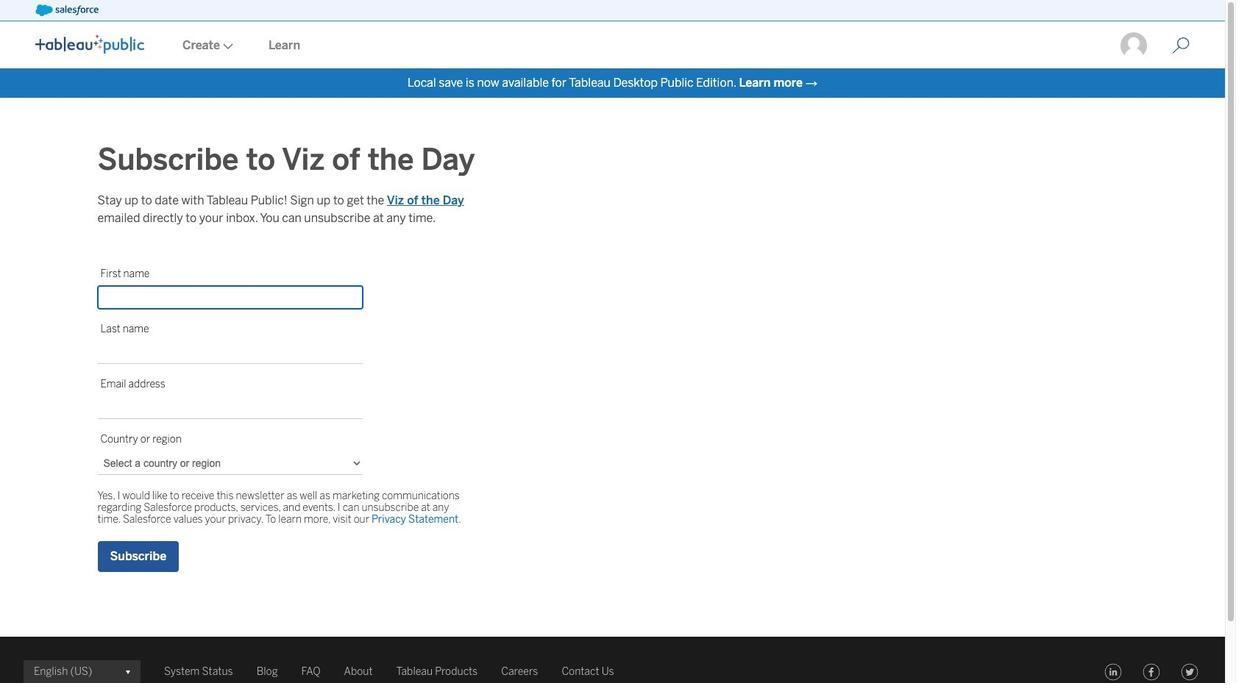Task type: describe. For each thing, give the bounding box(es) containing it.
t.turtle image
[[1119, 31, 1149, 60]]

selected language element
[[34, 661, 130, 684]]

go to search image
[[1155, 37, 1208, 54]]

create image
[[220, 43, 233, 49]]

logo image
[[35, 35, 144, 54]]



Task type: vqa. For each thing, say whether or not it's contained in the screenshot.
t.turtle icon
yes



Task type: locate. For each thing, give the bounding box(es) containing it.
None text field
[[98, 286, 362, 309]]

salesforce logo image
[[35, 4, 98, 16]]

None email field
[[98, 397, 362, 420]]

None text field
[[98, 341, 362, 364]]



